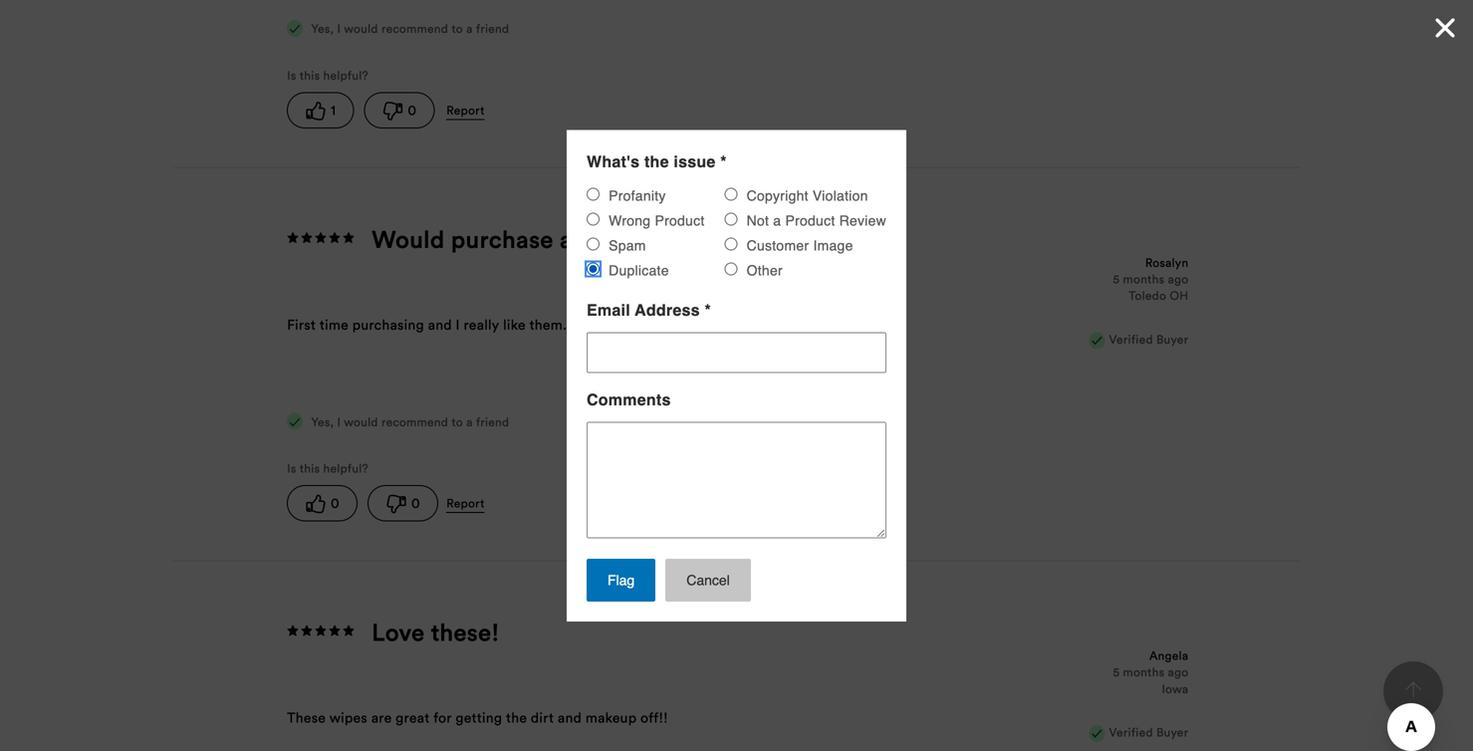 Task type: describe. For each thing, give the bounding box(es) containing it.
the inside flag review dialog dialog
[[645, 152, 669, 171]]

close image
[[1430, 12, 1462, 44]]

oh
[[1170, 288, 1189, 303]]

1
[[331, 101, 336, 119]]

2 really from the left
[[761, 316, 797, 334]]

what's
[[587, 152, 640, 171]]

wipe
[[726, 316, 758, 334]]

love these!
[[372, 617, 500, 648]]

5 for love these!
[[1113, 665, 1120, 680]]

iowa
[[1162, 681, 1189, 696]]

wrong
[[609, 212, 651, 228]]

moist
[[631, 316, 667, 334]]

rated 5 out of 5 stars image for love
[[287, 623, 357, 641]]

one
[[698, 316, 722, 334]]

issue
[[674, 152, 716, 171]]

violation
[[813, 188, 869, 204]]

duplicate
[[605, 262, 669, 278]]

would for 0
[[344, 414, 378, 429]]

other
[[743, 262, 783, 278]]

yes, i would recommend to a friend for 0
[[308, 414, 509, 429]]

rosalyn
[[1146, 255, 1189, 270]]

dirt
[[531, 709, 554, 727]]

0 button for 1
[[364, 92, 435, 128]]

rated 5 out of 5 stars image for would
[[287, 230, 357, 247]]

to for 0
[[452, 414, 463, 429]]

2 vertical spatial the
[[506, 709, 527, 727]]

great
[[396, 709, 430, 727]]

toledo
[[1129, 288, 1167, 303]]

purchase
[[451, 224, 554, 254]]

verified buyer for would purchase again
[[1110, 332, 1189, 347]]

Wrong Product radio
[[587, 212, 600, 225]]

buyer for love these!
[[1157, 725, 1189, 740]]

2 horizontal spatial and
[[670, 316, 695, 334]]

1 horizontal spatial and
[[558, 709, 582, 727]]

again
[[560, 224, 620, 254]]

flag review dialog dialog
[[567, 12, 1462, 622]]

a for 0
[[466, 414, 473, 429]]

for
[[434, 709, 452, 727]]

yes, i would recommend to a friend for 1
[[308, 21, 509, 36]]

these wipes are great for getting the dirt and makeup off!!
[[287, 709, 668, 727]]

not a product review
[[743, 212, 887, 228]]

0 horizontal spatial and
[[428, 316, 452, 334]]

wipes
[[330, 709, 368, 727]]

email
[[587, 301, 631, 319]]

verified buyer for love these!
[[1110, 725, 1189, 740]]

0 button for 0
[[368, 485, 439, 522]]

not
[[747, 212, 769, 228]]

first time purchasing and i really like them. they are moist and one wipe really does the job
[[287, 316, 881, 334]]

Customer Image radio
[[725, 237, 738, 250]]

0 horizontal spatial are
[[371, 709, 392, 727]]

1 product from the left
[[655, 212, 705, 228]]

1 really from the left
[[464, 316, 500, 334]]

yes, for 1
[[311, 21, 334, 36]]

these!
[[431, 617, 500, 648]]

job
[[860, 316, 881, 334]]



Task type: vqa. For each thing, say whether or not it's contained in the screenshot.
I
yes



Task type: locate. For each thing, give the bounding box(es) containing it.
comments
[[587, 390, 671, 409]]

are right they
[[606, 316, 627, 334]]

verified for would purchase again
[[1110, 332, 1154, 347]]

toledo oh
[[1129, 288, 1189, 303]]

0 vertical spatial yes, i would recommend to a friend
[[308, 21, 509, 36]]

Not a Product Review radio
[[725, 212, 738, 225]]

flag
[[608, 572, 635, 588]]

0 vertical spatial are
[[606, 316, 627, 334]]

flag button
[[587, 559, 656, 602]]

the left dirt
[[506, 709, 527, 727]]

would for 1
[[344, 21, 378, 36]]

verified buyer down iowa
[[1110, 725, 1189, 740]]

0 vertical spatial i
[[337, 21, 341, 36]]

are
[[606, 316, 627, 334], [371, 709, 392, 727]]

1 vertical spatial the
[[836, 316, 857, 334]]

and right purchasing
[[428, 316, 452, 334]]

ago for would purchase again
[[1168, 272, 1189, 287]]

the left job
[[836, 316, 857, 334]]

back to top image
[[1406, 682, 1422, 698]]

1 vertical spatial a
[[774, 212, 782, 228]]

and left one
[[670, 316, 695, 334]]

0 vertical spatial a
[[466, 21, 473, 36]]

angela
[[1150, 648, 1189, 663]]

friend
[[476, 21, 509, 36], [476, 414, 509, 429]]

0
[[408, 101, 416, 119], [331, 494, 339, 512], [412, 494, 420, 512]]

a inside dialog
[[774, 212, 782, 228]]

yes, up 1 button
[[311, 21, 334, 36]]

buyer down iowa
[[1157, 725, 1189, 740]]

really left does
[[761, 316, 797, 334]]

would purchase again
[[372, 224, 620, 254]]

cancel
[[687, 572, 730, 588]]

None email field
[[587, 332, 887, 373]]

first
[[287, 316, 316, 334]]

makeup
[[586, 709, 637, 727]]

5 months ago for would purchase again
[[1113, 272, 1189, 287]]

Comments text field
[[587, 422, 887, 538]]

0 horizontal spatial *
[[705, 301, 711, 319]]

2 vertical spatial i
[[337, 414, 341, 429]]

2 verified buyer from the top
[[1110, 725, 1189, 740]]

months up toledo
[[1123, 272, 1165, 287]]

5 for would purchase again
[[1113, 272, 1120, 287]]

product down copyright violation
[[786, 212, 835, 228]]

i left like
[[456, 316, 460, 334]]

2 horizontal spatial the
[[836, 316, 857, 334]]

1 ago from the top
[[1168, 272, 1189, 287]]

* left 'wipe'
[[705, 301, 711, 319]]

1 horizontal spatial the
[[645, 152, 669, 171]]

verified
[[1110, 332, 1154, 347], [1110, 725, 1154, 740]]

1 5 months ago from the top
[[1113, 272, 1189, 287]]

group
[[287, 92, 686, 128], [287, 485, 686, 522]]

1 button
[[287, 92, 354, 128]]

does
[[801, 316, 832, 334]]

copyright violation
[[743, 188, 869, 204]]

verified down toledo
[[1110, 332, 1154, 347]]

5 months ago up toledo
[[1113, 272, 1189, 287]]

2 yes, from the top
[[311, 414, 334, 429]]

Other radio
[[725, 262, 738, 275]]

would
[[344, 21, 378, 36], [344, 414, 378, 429]]

5 months ago down angela
[[1113, 665, 1189, 680]]

profanity
[[605, 188, 666, 204]]

1 recommend from the top
[[382, 21, 448, 36]]

2 friend from the top
[[476, 414, 509, 429]]

0 for 0
[[412, 494, 420, 512]]

and right dirt
[[558, 709, 582, 727]]

1 months from the top
[[1123, 272, 1165, 287]]

a for 1
[[466, 21, 473, 36]]

1 buyer from the top
[[1157, 332, 1189, 347]]

2 to from the top
[[452, 414, 463, 429]]

1 vertical spatial would
[[344, 414, 378, 429]]

1 vertical spatial group
[[287, 485, 686, 522]]

ago
[[1168, 272, 1189, 287], [1168, 665, 1189, 680]]

0 vertical spatial 5
[[1113, 272, 1120, 287]]

spam
[[605, 237, 646, 253]]

1 yes, from the top
[[311, 21, 334, 36]]

ago up iowa
[[1168, 665, 1189, 680]]

2 rated 5 out of 5 stars image from the top
[[287, 623, 357, 641]]

i for 1
[[337, 21, 341, 36]]

1 vertical spatial buyer
[[1157, 725, 1189, 740]]

group containing 0
[[287, 485, 686, 522]]

rated 5 out of 5 stars image
[[287, 230, 357, 247], [287, 623, 357, 641]]

what's the issue *
[[587, 152, 727, 171]]

recommend for 0
[[382, 414, 448, 429]]

Copyright Violation radio
[[725, 188, 738, 201]]

buyer for would purchase again
[[1157, 332, 1189, 347]]

5 months ago
[[1113, 272, 1189, 287], [1113, 665, 1189, 680]]

purchasing
[[352, 316, 424, 334]]

0 vertical spatial would
[[344, 21, 378, 36]]

yes,
[[311, 21, 334, 36], [311, 414, 334, 429]]

really
[[464, 316, 500, 334], [761, 316, 797, 334]]

1 vertical spatial friend
[[476, 414, 509, 429]]

time
[[320, 316, 349, 334]]

verified for love these!
[[1110, 725, 1154, 740]]

Duplicate radio
[[587, 262, 600, 275]]

1 horizontal spatial are
[[606, 316, 627, 334]]

1 vertical spatial 5 months ago
[[1113, 665, 1189, 680]]

friend for 0
[[476, 414, 509, 429]]

none email field inside flag review dialog dialog
[[587, 332, 887, 373]]

1 verified buyer from the top
[[1110, 332, 1189, 347]]

2 recommend from the top
[[382, 414, 448, 429]]

0 vertical spatial rated 5 out of 5 stars image
[[287, 230, 357, 247]]

recommend for 1
[[382, 21, 448, 36]]

i for 0
[[337, 414, 341, 429]]

2 yes, i would recommend to a friend from the top
[[308, 414, 509, 429]]

these
[[287, 709, 326, 727]]

0 vertical spatial friend
[[476, 21, 509, 36]]

i up 1 button
[[337, 21, 341, 36]]

1 rated 5 out of 5 stars image from the top
[[287, 230, 357, 247]]

recommend
[[382, 21, 448, 36], [382, 414, 448, 429]]

1 group from the top
[[287, 92, 686, 128]]

2 buyer from the top
[[1157, 725, 1189, 740]]

would
[[372, 224, 445, 254]]

to for 1
[[452, 21, 463, 36]]

yes, for 0
[[311, 414, 334, 429]]

are left great at the bottom of page
[[371, 709, 392, 727]]

a
[[466, 21, 473, 36], [774, 212, 782, 228], [466, 414, 473, 429]]

1 yes, i would recommend to a friend from the top
[[308, 21, 509, 36]]

1 vertical spatial *
[[705, 301, 711, 319]]

and
[[428, 316, 452, 334], [670, 316, 695, 334], [558, 709, 582, 727]]

ago up oh
[[1168, 272, 1189, 287]]

0 horizontal spatial the
[[506, 709, 527, 727]]

address
[[635, 301, 700, 319]]

0 vertical spatial to
[[452, 21, 463, 36]]

product
[[655, 212, 705, 228], [786, 212, 835, 228]]

2 5 from the top
[[1113, 665, 1120, 680]]

verified down angela
[[1110, 725, 1154, 740]]

them.
[[530, 316, 567, 334]]

1 vertical spatial yes,
[[311, 414, 334, 429]]

buyer down oh
[[1157, 332, 1189, 347]]

0 button
[[364, 92, 435, 128], [287, 485, 358, 522], [368, 485, 439, 522]]

2 vertical spatial a
[[466, 414, 473, 429]]

5
[[1113, 272, 1120, 287], [1113, 665, 1120, 680]]

* right issue
[[721, 152, 727, 171]]

ago for love these!
[[1168, 665, 1189, 680]]

0 vertical spatial buyer
[[1157, 332, 1189, 347]]

1 vertical spatial verified
[[1110, 725, 1154, 740]]

verified buyer
[[1110, 332, 1189, 347], [1110, 725, 1189, 740]]

2 group from the top
[[287, 485, 686, 522]]

2 months from the top
[[1123, 665, 1165, 680]]

image
[[814, 237, 854, 253]]

0 vertical spatial recommend
[[382, 21, 448, 36]]

1 vertical spatial ago
[[1168, 665, 1189, 680]]

customer
[[747, 237, 809, 253]]

1 vertical spatial verified buyer
[[1110, 725, 1189, 740]]

verified buyer down toledo
[[1110, 332, 1189, 347]]

Spam radio
[[587, 237, 600, 250]]

1 vertical spatial recommend
[[382, 414, 448, 429]]

0 horizontal spatial product
[[655, 212, 705, 228]]

1 vertical spatial months
[[1123, 665, 1165, 680]]

really left like
[[464, 316, 500, 334]]

i down time
[[337, 414, 341, 429]]

yes, i would recommend to a friend
[[308, 21, 509, 36], [308, 414, 509, 429]]

they
[[571, 316, 603, 334]]

1 vertical spatial i
[[456, 316, 460, 334]]

2 verified from the top
[[1110, 725, 1154, 740]]

customer image
[[743, 237, 854, 253]]

0 vertical spatial yes,
[[311, 21, 334, 36]]

copyright
[[747, 188, 809, 204]]

1 5 from the top
[[1113, 272, 1120, 287]]

1 would from the top
[[344, 21, 378, 36]]

1 horizontal spatial really
[[761, 316, 797, 334]]

0 vertical spatial verified
[[1110, 332, 1154, 347]]

Profanity radio
[[587, 188, 600, 201]]

friend for 1
[[476, 21, 509, 36]]

0 vertical spatial 5 months ago
[[1113, 272, 1189, 287]]

0 vertical spatial group
[[287, 92, 686, 128]]

0 vertical spatial ago
[[1168, 272, 1189, 287]]

i
[[337, 21, 341, 36], [456, 316, 460, 334], [337, 414, 341, 429]]

review
[[840, 212, 887, 228]]

0 vertical spatial *
[[721, 152, 727, 171]]

1 friend from the top
[[476, 21, 509, 36]]

cancel button
[[666, 559, 751, 602]]

buyer
[[1157, 332, 1189, 347], [1157, 725, 1189, 740]]

rated 5 out of 5 stars image left "love"
[[287, 623, 357, 641]]

1 horizontal spatial *
[[721, 152, 727, 171]]

*
[[721, 152, 727, 171], [705, 301, 711, 319]]

2 5 months ago from the top
[[1113, 665, 1189, 680]]

1 horizontal spatial product
[[786, 212, 835, 228]]

1 to from the top
[[452, 21, 463, 36]]

0 for 1
[[408, 101, 416, 119]]

1 vertical spatial rated 5 out of 5 stars image
[[287, 623, 357, 641]]

1 vertical spatial to
[[452, 414, 463, 429]]

0 vertical spatial the
[[645, 152, 669, 171]]

0 vertical spatial months
[[1123, 272, 1165, 287]]

0 horizontal spatial really
[[464, 316, 500, 334]]

getting
[[456, 709, 502, 727]]

yes, down time
[[311, 414, 334, 429]]

1 vertical spatial yes, i would recommend to a friend
[[308, 414, 509, 429]]

the left issue
[[645, 152, 669, 171]]

months
[[1123, 272, 1165, 287], [1123, 665, 1165, 680]]

months for would purchase again
[[1123, 272, 1165, 287]]

product right wrong
[[655, 212, 705, 228]]

love
[[372, 617, 425, 648]]

1 verified from the top
[[1110, 332, 1154, 347]]

group containing 1
[[287, 92, 686, 128]]

1 vertical spatial 5
[[1113, 665, 1120, 680]]

months for love these!
[[1123, 665, 1165, 680]]

rated 5 out of 5 stars image left would
[[287, 230, 357, 247]]

off!!
[[641, 709, 668, 727]]

2 would from the top
[[344, 414, 378, 429]]

the
[[645, 152, 669, 171], [836, 316, 857, 334], [506, 709, 527, 727]]

2 ago from the top
[[1168, 665, 1189, 680]]

email address *
[[587, 301, 711, 319]]

to
[[452, 21, 463, 36], [452, 414, 463, 429]]

1 vertical spatial are
[[371, 709, 392, 727]]

like
[[503, 316, 526, 334]]

months down angela
[[1123, 665, 1165, 680]]

5 months ago for love these!
[[1113, 665, 1189, 680]]

2 product from the left
[[786, 212, 835, 228]]

wrong product
[[605, 212, 705, 228]]

0 vertical spatial verified buyer
[[1110, 332, 1189, 347]]



